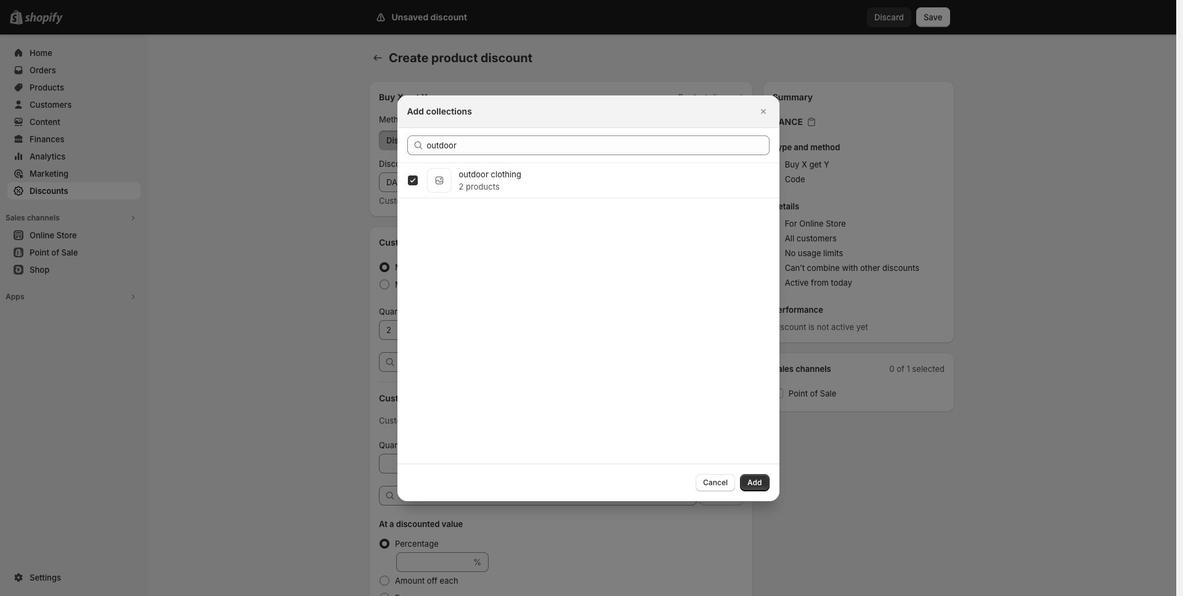 Task type: vqa. For each thing, say whether or not it's contained in the screenshot.
Text Box
no



Task type: locate. For each thing, give the bounding box(es) containing it.
Search collections text field
[[427, 135, 770, 155]]

shopify image
[[25, 12, 63, 25]]

dialog
[[0, 95, 1177, 502]]



